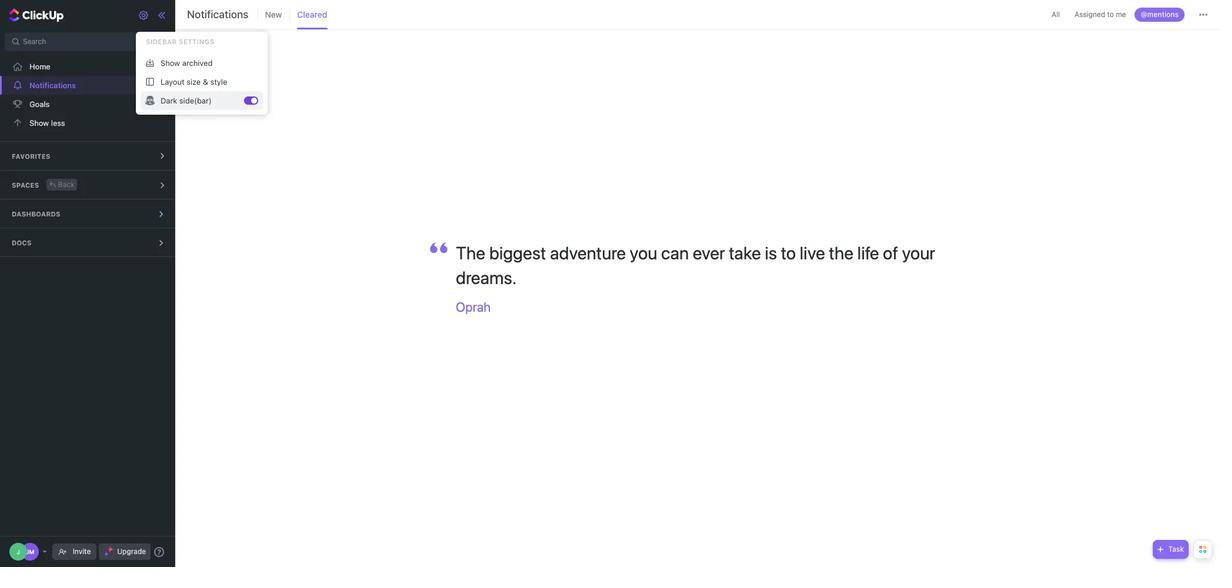 Task type: vqa. For each thing, say whether or not it's contained in the screenshot.
Search tasks... text box
no



Task type: locate. For each thing, give the bounding box(es) containing it.
0 horizontal spatial to
[[781, 243, 796, 263]]

0 horizontal spatial show
[[29, 118, 49, 127]]

task
[[1169, 545, 1184, 554]]

1 vertical spatial show
[[29, 118, 49, 127]]

invite
[[73, 547, 91, 556]]

1 vertical spatial to
[[781, 243, 796, 263]]

show
[[161, 58, 180, 67], [29, 118, 49, 127]]

favorites button
[[0, 142, 177, 170]]

notifications up settings
[[187, 8, 249, 21]]

to right 'is' on the top right of page
[[781, 243, 796, 263]]

assigned
[[1075, 10, 1106, 19]]

1 horizontal spatial show
[[161, 58, 180, 67]]

docs
[[12, 239, 32, 247]]

new
[[265, 9, 282, 19]]

back
[[58, 180, 75, 189]]

dashboards
[[12, 210, 60, 218]]

show down goals
[[29, 118, 49, 127]]

dark side(bar)
[[161, 96, 212, 105]]

&
[[203, 77, 208, 86]]

notifications inside 'sidebar' navigation
[[29, 80, 76, 90]]

notifications down home
[[29, 80, 76, 90]]

layout size & style
[[161, 77, 227, 86]]

your
[[902, 243, 936, 263]]

to
[[1108, 10, 1114, 19], [781, 243, 796, 263]]

1 vertical spatial notifications
[[29, 80, 76, 90]]

can
[[661, 243, 689, 263]]

upgrade
[[117, 547, 146, 556]]

show inside 'sidebar' navigation
[[29, 118, 49, 127]]

the
[[456, 243, 485, 263]]

0 vertical spatial to
[[1108, 10, 1114, 19]]

biggest
[[489, 243, 546, 263]]

cleared
[[297, 9, 327, 19]]

back link
[[46, 179, 77, 190]]

1 horizontal spatial notifications
[[187, 8, 249, 21]]

to left the me
[[1108, 10, 1114, 19]]

show up layout
[[161, 58, 180, 67]]

0 vertical spatial show
[[161, 58, 180, 67]]

⌘k
[[152, 37, 163, 46]]

show for show less
[[29, 118, 49, 127]]

home
[[29, 61, 50, 71]]

show for show archived
[[161, 58, 180, 67]]

1 horizontal spatial to
[[1108, 10, 1114, 19]]

0 horizontal spatial notifications
[[29, 80, 76, 90]]

the biggest adventure you can ever take is to live the life of your dreams.
[[456, 243, 936, 288]]

layout
[[161, 77, 185, 86]]

oprah
[[456, 300, 491, 315]]

favorites
[[12, 152, 50, 160]]

upgrade link
[[99, 544, 151, 560]]

@mentions
[[1141, 10, 1179, 19]]

notifications
[[187, 8, 249, 21], [29, 80, 76, 90]]

show archived
[[161, 58, 213, 67]]

of
[[883, 243, 898, 263]]



Task type: describe. For each thing, give the bounding box(es) containing it.
settings
[[179, 38, 214, 45]]

live
[[800, 243, 825, 263]]

assigned to me
[[1075, 10, 1126, 19]]

the
[[829, 243, 854, 263]]

ever
[[693, 243, 725, 263]]

home link
[[0, 57, 177, 76]]

less
[[51, 118, 65, 127]]

notifications link
[[0, 76, 177, 95]]

goals
[[29, 99, 50, 109]]

sidebar settings image
[[138, 10, 149, 21]]

sidebar
[[146, 38, 177, 45]]

dark
[[161, 96, 177, 105]]

adventure
[[550, 243, 626, 263]]

life
[[858, 243, 879, 263]]

search
[[23, 37, 46, 46]]

me
[[1116, 10, 1126, 19]]

style
[[210, 77, 227, 86]]

take
[[729, 243, 761, 263]]

sidebar settings
[[146, 38, 214, 45]]

0 vertical spatial notifications
[[187, 8, 249, 21]]

show less
[[29, 118, 65, 127]]

size
[[187, 77, 201, 86]]

all
[[1052, 10, 1060, 19]]

sidebar navigation
[[0, 0, 177, 567]]

you
[[630, 243, 658, 263]]

to inside the biggest adventure you can ever take is to live the life of your dreams.
[[781, 243, 796, 263]]

show archived link
[[141, 54, 263, 72]]

archived
[[182, 58, 213, 67]]

is
[[765, 243, 777, 263]]

dreams.
[[456, 267, 516, 288]]

goals link
[[0, 95, 177, 114]]

side(bar)
[[179, 96, 212, 105]]



